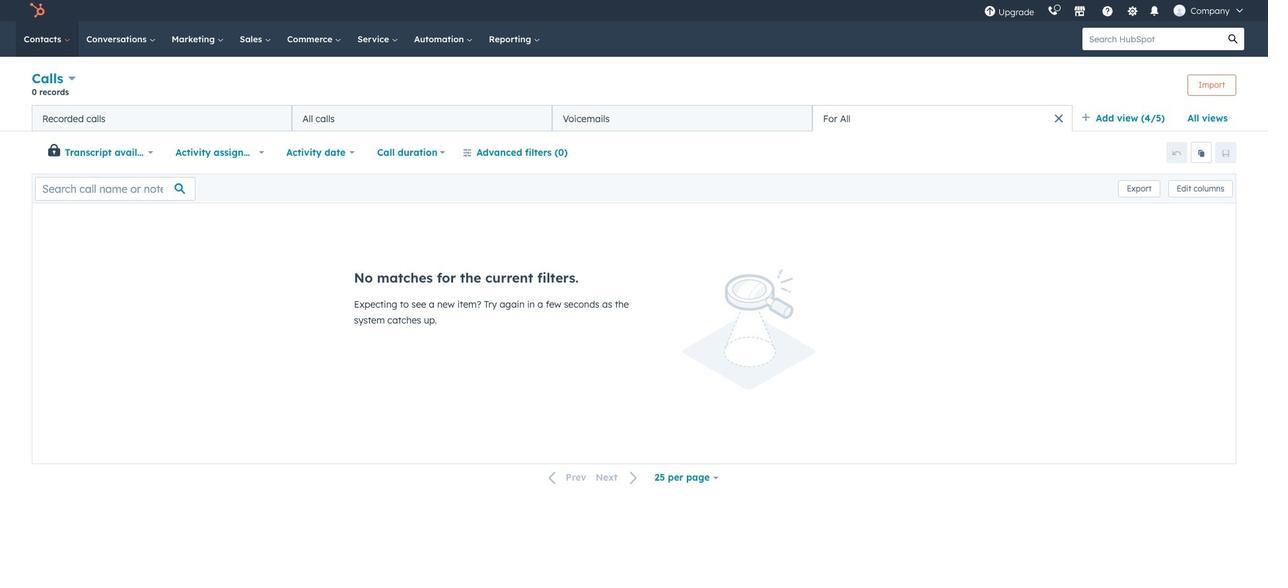 Task type: vqa. For each thing, say whether or not it's contained in the screenshot.
Ruby Anderson icon
no



Task type: describe. For each thing, give the bounding box(es) containing it.
jacob simon image
[[1174, 5, 1185, 17]]

pagination navigation
[[541, 469, 646, 487]]

marketplaces image
[[1074, 6, 1086, 18]]

Search HubSpot search field
[[1083, 28, 1222, 50]]



Task type: locate. For each thing, give the bounding box(es) containing it.
banner
[[32, 69, 1236, 105]]

Search call name or notes search field
[[35, 177, 196, 200]]

menu
[[977, 0, 1252, 21]]



